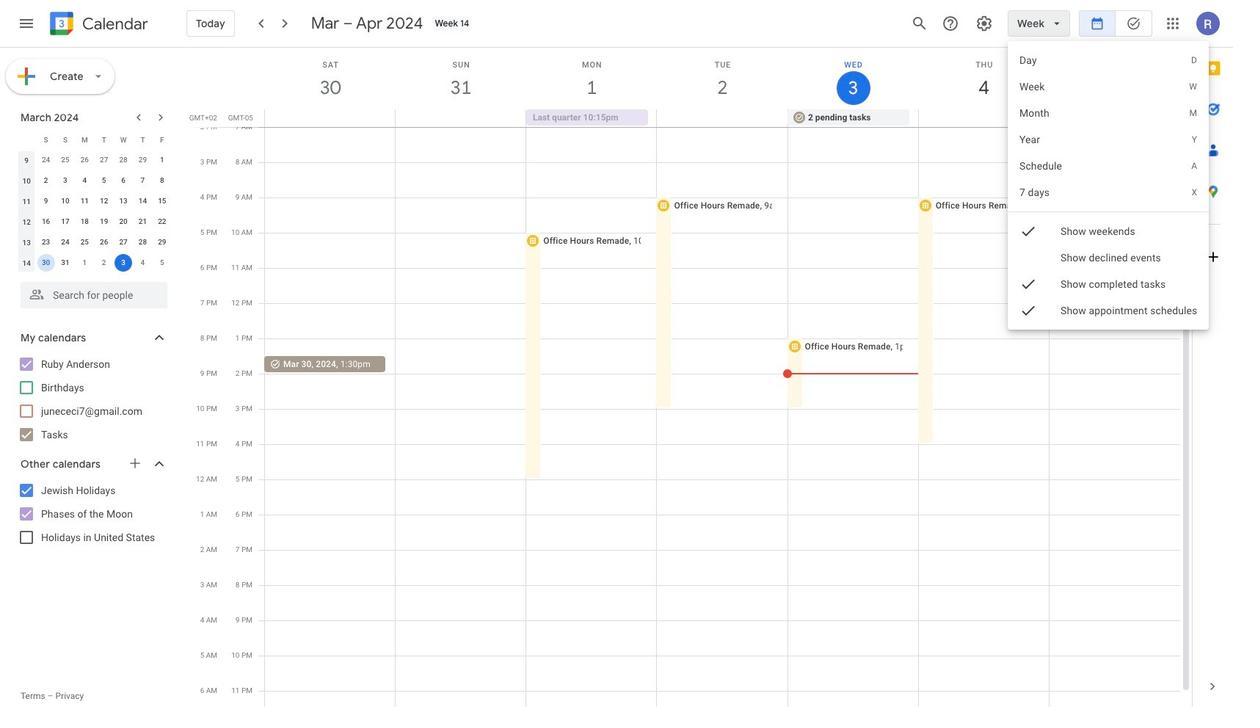 Task type: describe. For each thing, give the bounding box(es) containing it.
17 element
[[57, 213, 74, 231]]

april 3, today element
[[115, 254, 132, 272]]

add other calendars image
[[128, 456, 142, 471]]

9 element
[[37, 192, 55, 210]]

march 2024 grid
[[14, 129, 172, 273]]

1 element
[[153, 151, 171, 169]]

27 element
[[115, 234, 132, 251]]

1 checkbox item from the top
[[1009, 203, 1210, 313]]

row group inside the march 2024 grid
[[17, 150, 172, 273]]

2 checkbox item from the top
[[1009, 218, 1210, 245]]

2 element
[[37, 172, 55, 190]]

february 28 element
[[115, 151, 132, 169]]

april 4 element
[[134, 254, 152, 272]]

february 26 element
[[76, 151, 94, 169]]

20 element
[[115, 213, 132, 231]]

column header inside the march 2024 grid
[[17, 129, 36, 150]]

4 menu item from the top
[[1009, 126, 1210, 153]]

april 1 element
[[76, 254, 94, 272]]

settings menu image
[[976, 15, 994, 32]]

26 element
[[95, 234, 113, 251]]

21 element
[[134, 213, 152, 231]]

6 menu item from the top
[[1009, 179, 1210, 206]]

23 element
[[37, 234, 55, 251]]

february 29 element
[[134, 151, 152, 169]]

14 element
[[134, 192, 152, 210]]

22 element
[[153, 213, 171, 231]]

3 element
[[57, 172, 74, 190]]

29 element
[[153, 234, 171, 251]]



Task type: locate. For each thing, give the bounding box(es) containing it.
1 menu item from the top
[[1009, 47, 1210, 73]]

3 checkbox item from the top
[[1009, 271, 1210, 297]]

5 element
[[95, 172, 113, 190]]

13 element
[[115, 192, 132, 210]]

february 25 element
[[57, 151, 74, 169]]

row
[[259, 109, 1193, 127], [17, 129, 172, 150], [17, 150, 172, 170], [17, 170, 172, 191], [17, 191, 172, 212], [17, 212, 172, 232], [17, 232, 172, 253], [17, 253, 172, 273]]

april 2 element
[[95, 254, 113, 272]]

7 element
[[134, 172, 152, 190]]

16 element
[[37, 213, 55, 231]]

heading
[[79, 15, 148, 33]]

april 5 element
[[153, 254, 171, 272]]

4 element
[[76, 172, 94, 190]]

25 element
[[76, 234, 94, 251]]

menu item
[[1009, 47, 1210, 73], [1009, 73, 1210, 100], [1009, 100, 1210, 126], [1009, 126, 1210, 153], [1009, 153, 1210, 179], [1009, 179, 1210, 206]]

2 menu item from the top
[[1009, 73, 1210, 100]]

row group
[[17, 150, 172, 273]]

30 element
[[37, 254, 55, 272]]

11 element
[[76, 192, 94, 210]]

Search for people text field
[[29, 282, 159, 308]]

checkbox item
[[1009, 203, 1210, 313], [1009, 218, 1210, 245], [1009, 271, 1210, 297], [1009, 297, 1210, 324]]

february 24 element
[[37, 151, 55, 169]]

6 element
[[115, 172, 132, 190]]

8 element
[[153, 172, 171, 190]]

3 menu item from the top
[[1009, 100, 1210, 126]]

column header
[[17, 129, 36, 150]]

19 element
[[95, 213, 113, 231]]

None search field
[[0, 276, 182, 308]]

main drawer image
[[18, 15, 35, 32]]

28 element
[[134, 234, 152, 251]]

menu
[[1009, 41, 1210, 330]]

15 element
[[153, 192, 171, 210]]

12 element
[[95, 192, 113, 210]]

18 element
[[76, 213, 94, 231]]

5 menu item from the top
[[1009, 153, 1210, 179]]

4 checkbox item from the top
[[1009, 297, 1210, 324]]

heading inside calendar element
[[79, 15, 148, 33]]

grid
[[188, 48, 1193, 707]]

february 27 element
[[95, 151, 113, 169]]

tab list
[[1194, 48, 1234, 666]]

other calendars list
[[3, 479, 182, 549]]

cell
[[265, 109, 396, 127], [396, 109, 527, 127], [657, 109, 788, 127], [919, 109, 1050, 127], [1050, 109, 1180, 127], [36, 253, 56, 273], [114, 253, 133, 273]]

calendar element
[[47, 9, 148, 41]]

10 element
[[57, 192, 74, 210]]

31 element
[[57, 254, 74, 272]]

24 element
[[57, 234, 74, 251]]

my calendars list
[[3, 353, 182, 447]]



Task type: vqa. For each thing, say whether or not it's contained in the screenshot.
grid
yes



